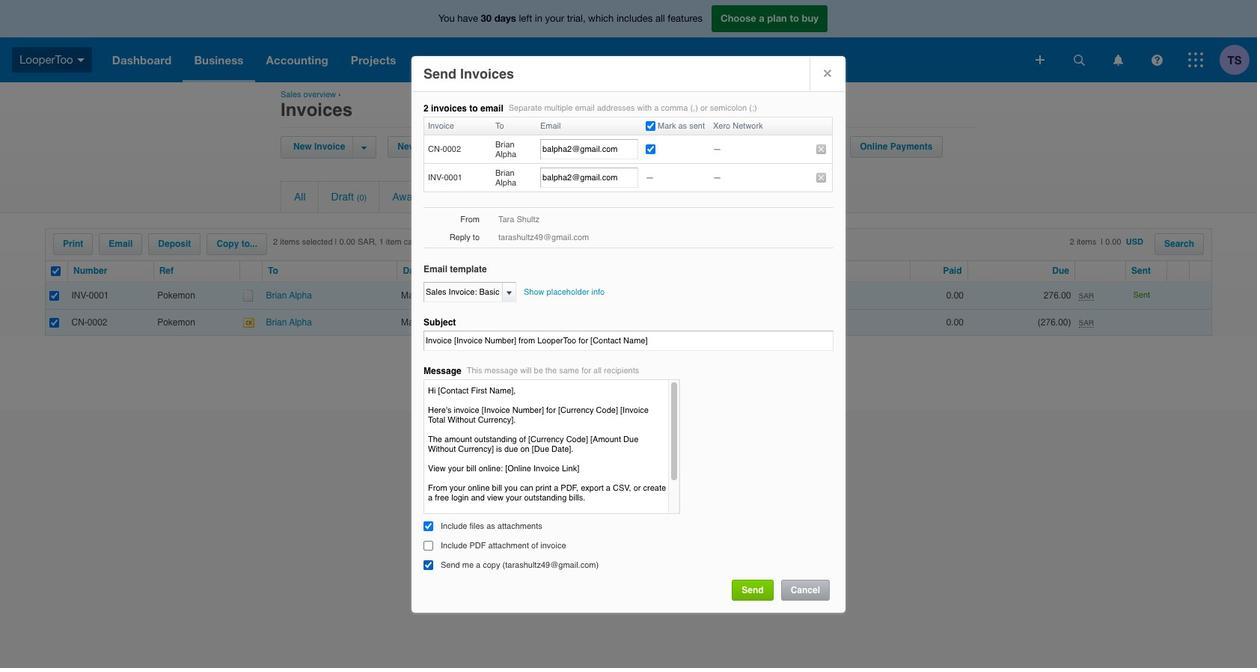 Task type: vqa. For each thing, say whether or not it's contained in the screenshot.
(0) in Awaiting Approval (0)
yes



Task type: describe. For each thing, give the bounding box(es) containing it.
0 vertical spatial 0001
[[444, 173, 462, 183]]

reply
[[450, 233, 471, 243]]

separate
[[509, 103, 542, 113]]

template
[[450, 264, 487, 275]]

2 horizontal spatial email
[[540, 121, 561, 131]]

(276.00) sar
[[1038, 317, 1094, 328]]

have
[[458, 13, 478, 24]]

all inside you have 30 days left in your trial, which includes all features
[[656, 13, 665, 24]]

of
[[531, 541, 538, 551]]

0 horizontal spatial be
[[431, 237, 440, 247]]

1 vertical spatial 0002
[[87, 317, 107, 328]]

overview
[[304, 90, 336, 100]]

awaiting approval (0)
[[392, 191, 489, 203]]

2 for selected
[[273, 237, 278, 247]]

copy to... link
[[208, 234, 266, 254]]

message
[[424, 366, 462, 376]]

you
[[439, 13, 455, 24]]

tara shultz
[[498, 215, 540, 225]]

deposit
[[158, 239, 191, 249]]

2024 left info
[[534, 290, 554, 301]]

— for cn-0002
[[713, 144, 722, 154]]

your
[[545, 13, 564, 24]]

new credit note
[[398, 141, 467, 152]]

1 horizontal spatial as
[[679, 121, 687, 131]]

1 vertical spatial to
[[470, 103, 478, 114]]

0 horizontal spatial to
[[268, 266, 278, 276]]

pdf
[[470, 541, 486, 551]]

2 items selected | 0.00 sar, 1 item cannot be copied
[[273, 237, 467, 247]]

include for include files as attachments
[[441, 522, 467, 531]]

choose
[[721, 12, 756, 24]]

this
[[467, 366, 482, 376]]

|
[[335, 237, 337, 247]]

mar 7, 2024
[[401, 317, 449, 328]]

(;)
[[749, 103, 757, 113]]

awaiting payment (2)
[[514, 191, 611, 203]]

xero network
[[713, 121, 763, 131]]

0 vertical spatial sent
[[1132, 266, 1151, 276]]

276.00 sar
[[1044, 290, 1094, 301]]

due
[[1053, 266, 1070, 276]]

send for send
[[742, 585, 764, 596]]

trial,
[[567, 13, 586, 24]]

a inside 2 invoices to email separate multiple email addresses with a comma (,) or semicolon (;)
[[654, 103, 659, 113]]

sar,
[[358, 237, 377, 247]]

payment
[[556, 191, 598, 203]]

new credit note link
[[389, 137, 476, 157]]

xero
[[713, 121, 731, 131]]

new for new invoice
[[293, 141, 312, 152]]

number
[[73, 266, 107, 276]]

(2)
[[601, 193, 611, 203]]

credit
[[419, 141, 445, 152]]

0.00 for mar 7, 2024
[[947, 317, 964, 328]]

recipients
[[604, 366, 639, 376]]

send statements link
[[489, 137, 580, 157]]

cannot
[[404, 237, 429, 247]]

2 items                          | 0.00 usd
[[1070, 237, 1144, 247]]

7,
[[419, 317, 427, 328]]

send for send me a copy (tarashultz49@gmail.com)
[[441, 561, 460, 570]]

0 horizontal spatial cn-0002
[[71, 317, 107, 328]]

semicolon
[[710, 103, 747, 113]]

Include PDF attachment of invoice checkbox
[[424, 541, 433, 551]]

same
[[559, 366, 579, 376]]

sent link
[[1132, 266, 1151, 276]]

be inside message this message will be the same for all recipients
[[534, 366, 543, 376]]

invoice for invoice
[[428, 121, 454, 131]]

(0) inside awaiting approval (0)
[[478, 193, 489, 203]]

choose a plan to buy
[[721, 12, 819, 24]]

or
[[700, 103, 708, 113]]

reminders:
[[765, 141, 814, 152]]

1
[[379, 237, 384, 247]]

ts button
[[1220, 37, 1257, 82]]

approval
[[434, 191, 476, 203]]

statements
[[522, 141, 571, 152]]

1 mar 8, 2024 from the left
[[401, 290, 449, 301]]

0 vertical spatial invoices
[[460, 66, 514, 82]]

items for 2 items selected | 0.00 sar, 1 item cannot be copied
[[280, 237, 300, 247]]

email template
[[424, 264, 487, 275]]

ts banner
[[0, 0, 1257, 82]]

1 horizontal spatial to
[[495, 121, 504, 131]]

online
[[860, 141, 888, 152]]

invoices
[[431, 103, 467, 114]]

sales overview › invoices
[[281, 90, 353, 121]]

(276.00)
[[1038, 317, 1071, 328]]

usd link
[[1126, 237, 1144, 247]]

mark as sent
[[658, 121, 705, 131]]

svg image inside the loopertoo popup button
[[77, 58, 84, 62]]

comma
[[661, 103, 688, 113]]

selected
[[302, 237, 333, 247]]

date
[[403, 266, 422, 276]]

date link
[[403, 266, 422, 276]]

include pdf attachment of invoice
[[441, 541, 566, 551]]

loopertoo
[[19, 53, 73, 66]]

1 8, from the left
[[419, 290, 427, 301]]

mar for inv-0001
[[401, 290, 417, 301]]

message
[[485, 366, 518, 376]]

left
[[519, 13, 532, 24]]

2 for to
[[424, 103, 429, 114]]

2024 for cn-0002
[[429, 317, 449, 328]]

sales
[[281, 90, 301, 100]]

invoice reminders:                                  off link
[[710, 137, 838, 157]]

2 vertical spatial to
[[473, 233, 480, 243]]

ref
[[159, 266, 174, 276]]

sent
[[689, 121, 705, 131]]

send for send statements
[[498, 141, 520, 152]]

includes
[[617, 13, 653, 24]]

Hi [Contact First Name],  Here's invoice [Invoice Number] for [Currency Code] [Invoice Total Without Currency].  The amount outstanding of [Currency Code] [Amount Due Without Currency] is due on [Due Date].  View your bill online: [Online Invoice Link]  From your online bill you can print a PDF, export a CSV, or create a free login and view your outstanding bills.  If you have any questions, please let us know.  Thanks, LooperToo text field
[[424, 379, 680, 514]]

number link
[[73, 266, 107, 276]]

2 for usd
[[1070, 237, 1075, 247]]

copied
[[442, 237, 467, 247]]

you have 30 days left in your trial, which includes all features
[[439, 12, 703, 24]]

email inside 2 invoices to email separate multiple email addresses with a comma (,) or semicolon (;)
[[575, 103, 595, 113]]

copy
[[217, 239, 239, 249]]

30
[[481, 12, 492, 24]]

features
[[668, 13, 703, 24]]

shultz
[[517, 215, 540, 225]]

send invoices
[[424, 66, 514, 82]]

all inside message this message will be the same for all recipients
[[594, 366, 602, 376]]

draft (0)
[[331, 191, 367, 203]]

placeholder
[[547, 287, 589, 297]]

1 vertical spatial inv-0001
[[71, 290, 109, 301]]

send for send invoices
[[424, 66, 457, 82]]

which
[[588, 13, 614, 24]]

(,)
[[690, 103, 698, 113]]

›
[[338, 90, 341, 100]]

ts
[[1228, 53, 1242, 66]]

send link
[[732, 580, 774, 601]]



Task type: locate. For each thing, give the bounding box(es) containing it.
1 horizontal spatial invoices
[[460, 66, 514, 82]]

items for 2 items                          | 0.00 usd
[[1077, 237, 1097, 247]]

invoice down sales overview › invoices
[[314, 141, 345, 152]]

0 horizontal spatial mar 8, 2024
[[401, 290, 449, 301]]

svg image
[[1074, 54, 1085, 65], [77, 58, 84, 62]]

sar right (276.00)
[[1079, 318, 1094, 327]]

0 vertical spatial pokemon
[[157, 290, 195, 301]]

0 horizontal spatial all
[[594, 366, 602, 376]]

0002
[[443, 144, 461, 154], [87, 317, 107, 328]]

all right for
[[594, 366, 602, 376]]

to link
[[268, 266, 278, 276]]

1 horizontal spatial 0002
[[443, 144, 461, 154]]

2 horizontal spatial invoice
[[731, 141, 762, 152]]

1 vertical spatial cn-
[[71, 317, 87, 328]]

mark
[[658, 121, 676, 131]]

2 sar from the top
[[1079, 318, 1094, 327]]

sar for (276.00)
[[1079, 318, 1094, 327]]

send left the statements
[[498, 141, 520, 152]]

1 horizontal spatial paid
[[943, 266, 962, 276]]

1 awaiting from the left
[[392, 191, 432, 203]]

0 vertical spatial paid
[[636, 191, 657, 203]]

email link
[[100, 234, 142, 254]]

email down multiple
[[540, 121, 561, 131]]

0 horizontal spatial svg image
[[77, 58, 84, 62]]

pokemon for inv-0001
[[157, 290, 195, 301]]

sent down sent link
[[1134, 291, 1151, 300]]

as
[[679, 121, 687, 131], [487, 522, 495, 531]]

inv-0001
[[428, 173, 462, 183], [71, 290, 109, 301]]

as left sent
[[679, 121, 687, 131]]

to
[[495, 121, 504, 131], [268, 266, 278, 276]]

1 horizontal spatial 0001
[[444, 173, 462, 183]]

be left 'copied'
[[431, 237, 440, 247]]

2 vertical spatial 0.00
[[947, 317, 964, 328]]

paid
[[636, 191, 657, 203], [943, 266, 962, 276]]

cn-0002 down invoices
[[428, 144, 461, 154]]

as right files on the left of page
[[487, 522, 495, 531]]

0 horizontal spatial inv-0001
[[71, 290, 109, 301]]

cn- down number link
[[71, 317, 87, 328]]

0 vertical spatial cn-0002
[[428, 144, 461, 154]]

0 vertical spatial to
[[790, 12, 799, 24]]

0 horizontal spatial 0001
[[89, 290, 109, 301]]

1 vertical spatial email
[[109, 239, 133, 249]]

awaiting for awaiting payment
[[514, 191, 553, 203]]

8, down date link
[[419, 290, 427, 301]]

0 vertical spatial cn-
[[428, 144, 443, 154]]

cancel
[[791, 585, 820, 596]]

a inside ts banner
[[759, 12, 765, 24]]

mar
[[401, 290, 417, 301], [506, 290, 522, 301], [401, 317, 417, 328]]

276.00
[[1044, 290, 1071, 301]]

invoice for invoice reminders:                                  off
[[731, 141, 762, 152]]

0 vertical spatial be
[[431, 237, 440, 247]]

1 vertical spatial 0001
[[89, 290, 109, 301]]

email right print
[[109, 239, 133, 249]]

1 horizontal spatial a
[[654, 103, 659, 113]]

multiple
[[544, 103, 573, 113]]

paid link
[[623, 182, 669, 213], [943, 266, 962, 276]]

new down sales overview › invoices
[[293, 141, 312, 152]]

(0) up from
[[478, 193, 489, 203]]

0002 down number link
[[87, 317, 107, 328]]

all link
[[281, 182, 318, 213]]

send statements
[[498, 141, 571, 152]]

0 horizontal spatial awaiting
[[392, 191, 432, 203]]

repeating
[[682, 191, 730, 203]]

invoice reminders:                                  off
[[731, 141, 829, 152]]

2 right to...
[[273, 237, 278, 247]]

0 vertical spatial a
[[759, 12, 765, 24]]

0 vertical spatial sar
[[1079, 291, 1094, 300]]

1 horizontal spatial paid link
[[943, 266, 962, 276]]

payments
[[891, 141, 933, 152]]

0 horizontal spatial inv-
[[71, 290, 89, 301]]

buy
[[802, 12, 819, 24]]

1 horizontal spatial cn-0002
[[428, 144, 461, 154]]

subject
[[424, 317, 456, 328]]

0 vertical spatial inv-
[[428, 173, 444, 183]]

None text field
[[540, 139, 638, 159]]

inv- down number link
[[71, 290, 89, 301]]

to left buy
[[790, 12, 799, 24]]

0 horizontal spatial 2
[[273, 237, 278, 247]]

mar down date link
[[401, 290, 417, 301]]

Include files as attachments checkbox
[[424, 522, 433, 531]]

cn-
[[428, 144, 443, 154], [71, 317, 87, 328]]

awaiting left the approval
[[392, 191, 432, 203]]

2 vertical spatial email
[[424, 264, 448, 275]]

1 new from the left
[[293, 141, 312, 152]]

None checkbox
[[646, 121, 656, 131], [646, 144, 656, 154], [49, 318, 59, 328], [646, 121, 656, 131], [646, 144, 656, 154], [49, 318, 59, 328]]

0001 up the approval
[[444, 173, 462, 183]]

1 vertical spatial include
[[441, 541, 467, 551]]

sar right the 276.00
[[1079, 291, 1094, 300]]

1 items from the left
[[280, 237, 300, 247]]

pokemon for cn-0002
[[157, 317, 195, 328]]

awaiting
[[392, 191, 432, 203], [514, 191, 553, 203]]

0 horizontal spatial email
[[109, 239, 133, 249]]

cn-0002
[[428, 144, 461, 154], [71, 317, 107, 328]]

—
[[713, 144, 722, 154], [646, 173, 654, 183], [713, 173, 722, 183]]

0 vertical spatial 0.00
[[339, 237, 355, 247]]

to inside ts banner
[[790, 12, 799, 24]]

files
[[470, 522, 484, 531]]

1 vertical spatial 0.00
[[947, 290, 964, 301]]

attachments
[[498, 522, 542, 531]]

1 (0) from the left
[[357, 193, 367, 203]]

None checkbox
[[51, 267, 61, 276], [49, 291, 59, 301], [424, 561, 433, 570], [51, 267, 61, 276], [49, 291, 59, 301], [424, 561, 433, 570]]

brian alpha link for mar 8, 2024
[[266, 290, 312, 301]]

(0) right draft
[[357, 193, 367, 203]]

2 up 276.00 sar
[[1070, 237, 1075, 247]]

1 horizontal spatial mar 8, 2024
[[506, 290, 559, 301]]

1 vertical spatial paid
[[943, 266, 962, 276]]

awaiting for awaiting approval
[[392, 191, 432, 203]]

sales overview link
[[281, 90, 336, 100]]

copy to...
[[217, 239, 258, 249]]

reply to
[[450, 233, 480, 243]]

send left the cancel link
[[742, 585, 764, 596]]

0002 down invoices
[[443, 144, 461, 154]]

sent down usd on the top right of page
[[1132, 266, 1151, 276]]

to right invoices
[[470, 103, 478, 114]]

1 vertical spatial all
[[594, 366, 602, 376]]

0 horizontal spatial as
[[487, 522, 495, 531]]

include files as attachments
[[441, 522, 542, 531]]

2
[[424, 103, 429, 114], [273, 237, 278, 247], [1070, 237, 1075, 247]]

show placeholder info
[[524, 287, 605, 297]]

all left features
[[656, 13, 665, 24]]

the
[[546, 366, 557, 376]]

8, left placeholder
[[524, 290, 532, 301]]

0 horizontal spatial items
[[280, 237, 300, 247]]

a right with
[[654, 103, 659, 113]]

0 horizontal spatial invoices
[[281, 100, 353, 121]]

2 left invoices
[[424, 103, 429, 114]]

0001
[[444, 173, 462, 183], [89, 290, 109, 301]]

1 vertical spatial cn-0002
[[71, 317, 107, 328]]

include left pdf in the bottom of the page
[[441, 541, 467, 551]]

1 vertical spatial paid link
[[943, 266, 962, 276]]

mar 8, 2024 down tarashultz49@gmail.com
[[506, 290, 559, 301]]

1 horizontal spatial all
[[656, 13, 665, 24]]

a left plan
[[759, 12, 765, 24]]

1 sar from the top
[[1079, 291, 1094, 300]]

2 brian alpha link from the top
[[266, 317, 312, 328]]

be right will at the left of the page
[[534, 366, 543, 376]]

1 horizontal spatial awaiting
[[514, 191, 553, 203]]

2 new from the left
[[398, 141, 416, 152]]

2 8, from the left
[[524, 290, 532, 301]]

(0) inside draft (0)
[[357, 193, 367, 203]]

print link
[[54, 234, 92, 254]]

1 vertical spatial sar
[[1079, 318, 1094, 327]]

1 include from the top
[[441, 522, 467, 531]]

8,
[[419, 290, 427, 301], [524, 290, 532, 301]]

1 horizontal spatial invoice
[[428, 121, 454, 131]]

inv-0001 down number link
[[71, 290, 109, 301]]

cn- left note
[[428, 144, 443, 154]]

2024
[[429, 290, 449, 301], [534, 290, 554, 301], [429, 317, 449, 328]]

2 horizontal spatial 2
[[1070, 237, 1075, 247]]

mar for cn-0002
[[401, 317, 417, 328]]

info
[[592, 287, 605, 297]]

due link
[[1053, 266, 1070, 276]]

0 vertical spatial email
[[540, 121, 561, 131]]

1 horizontal spatial new
[[398, 141, 416, 152]]

1 vertical spatial as
[[487, 522, 495, 531]]

0 vertical spatial include
[[441, 522, 467, 531]]

2 horizontal spatial a
[[759, 12, 765, 24]]

1 horizontal spatial (0)
[[478, 193, 489, 203]]

2024 up subject on the left top of the page
[[429, 290, 449, 301]]

items left usd on the top right of page
[[1077, 237, 1097, 247]]

0001 down number link
[[89, 290, 109, 301]]

email left separate
[[481, 103, 504, 114]]

2024 right 7,
[[429, 317, 449, 328]]

0 horizontal spatial 8,
[[419, 290, 427, 301]]

1 pokemon from the top
[[157, 290, 195, 301]]

send up invoices
[[424, 66, 457, 82]]

send left "me"
[[441, 561, 460, 570]]

mar left 7,
[[401, 317, 417, 328]]

new for new credit note
[[398, 141, 416, 152]]

will
[[520, 366, 532, 376]]

network
[[733, 121, 763, 131]]

1 email from the left
[[481, 103, 504, 114]]

1 horizontal spatial email
[[424, 264, 448, 275]]

2 awaiting from the left
[[514, 191, 553, 203]]

alpha
[[495, 149, 517, 159], [495, 178, 517, 187], [289, 290, 312, 301], [289, 317, 312, 328]]

0 vertical spatial inv-0001
[[428, 173, 462, 183]]

1 brian alpha link from the top
[[266, 290, 312, 301]]

1 vertical spatial sent
[[1134, 291, 1151, 300]]

0 vertical spatial paid link
[[623, 182, 669, 213]]

awaiting up shultz
[[514, 191, 553, 203]]

email
[[540, 121, 561, 131], [109, 239, 133, 249], [424, 264, 448, 275]]

1 vertical spatial inv-
[[71, 290, 89, 301]]

1 vertical spatial pokemon
[[157, 317, 195, 328]]

invoices
[[460, 66, 514, 82], [281, 100, 353, 121]]

items left selected
[[280, 237, 300, 247]]

in
[[535, 13, 543, 24]]

2 email from the left
[[575, 103, 595, 113]]

0 horizontal spatial invoice
[[314, 141, 345, 152]]

online payments link
[[851, 137, 942, 157]]

1 vertical spatial invoices
[[281, 100, 353, 121]]

cn-0002 down number link
[[71, 317, 107, 328]]

tara
[[498, 215, 515, 225]]

1 horizontal spatial cn-
[[428, 144, 443, 154]]

pokemon
[[157, 290, 195, 301], [157, 317, 195, 328]]

0 horizontal spatial email
[[481, 103, 504, 114]]

2024 for inv-0001
[[429, 290, 449, 301]]

for
[[582, 366, 591, 376]]

1 horizontal spatial svg image
[[1074, 54, 1085, 65]]

include for include pdf attachment of invoice
[[441, 541, 467, 551]]

off
[[816, 141, 829, 152]]

a right "me"
[[476, 561, 481, 570]]

item
[[386, 237, 402, 247]]

brian alpha link for mar 7, 2024
[[266, 317, 312, 328]]

1 horizontal spatial 2
[[424, 103, 429, 114]]

sar inside 276.00 sar
[[1079, 291, 1094, 300]]

loopertoo button
[[0, 37, 101, 82]]

mar 8, 2024 up mar 7, 2024
[[401, 290, 449, 301]]

online payments
[[860, 141, 933, 152]]

0 horizontal spatial (0)
[[357, 193, 367, 203]]

new invoice link
[[290, 137, 353, 157]]

0 horizontal spatial paid
[[636, 191, 657, 203]]

invoice down network
[[731, 141, 762, 152]]

0 horizontal spatial new
[[293, 141, 312, 152]]

cancel link
[[781, 580, 830, 601]]

to right reply
[[473, 233, 480, 243]]

0 vertical spatial brian alpha link
[[266, 290, 312, 301]]

email
[[481, 103, 504, 114], [575, 103, 595, 113]]

sar inside "(276.00) sar"
[[1079, 318, 1094, 327]]

svg image
[[1189, 52, 1204, 67], [1113, 54, 1123, 65], [1152, 54, 1163, 65], [1036, 55, 1045, 64]]

inv-0001 up awaiting approval (0)
[[428, 173, 462, 183]]

2 items from the left
[[1077, 237, 1097, 247]]

1 vertical spatial be
[[534, 366, 543, 376]]

with
[[637, 103, 652, 113]]

new left credit
[[398, 141, 416, 152]]

email right multiple
[[575, 103, 595, 113]]

inv- up awaiting approval (0)
[[428, 173, 444, 183]]

1 vertical spatial brian alpha link
[[266, 317, 312, 328]]

sar for 276.00
[[1079, 291, 1094, 300]]

2 (0) from the left
[[478, 193, 489, 203]]

0 vertical spatial 0002
[[443, 144, 461, 154]]

0.00 for mar 8, 2024
[[947, 290, 964, 301]]

2 mar 8, 2024 from the left
[[506, 290, 559, 301]]

days
[[495, 12, 516, 24]]

to...
[[242, 239, 258, 249]]

0 vertical spatial as
[[679, 121, 687, 131]]

0.00
[[339, 237, 355, 247], [947, 290, 964, 301], [947, 317, 964, 328]]

addresses
[[597, 103, 635, 113]]

1 horizontal spatial items
[[1077, 237, 1097, 247]]

new
[[293, 141, 312, 152], [398, 141, 416, 152]]

0 horizontal spatial a
[[476, 561, 481, 570]]

1 horizontal spatial be
[[534, 366, 543, 376]]

to
[[790, 12, 799, 24], [470, 103, 478, 114], [473, 233, 480, 243]]

1 horizontal spatial 8,
[[524, 290, 532, 301]]

0 vertical spatial to
[[495, 121, 504, 131]]

1 horizontal spatial inv-0001
[[428, 173, 462, 183]]

usd
[[1126, 237, 1144, 247]]

include left files on the left of page
[[441, 522, 467, 531]]

1 horizontal spatial inv-
[[428, 173, 444, 183]]

email right date
[[424, 264, 448, 275]]

deposit link
[[149, 234, 200, 254]]

— for inv-0001
[[713, 173, 722, 183]]

sar
[[1079, 291, 1094, 300], [1079, 318, 1094, 327]]

0 horizontal spatial 0002
[[87, 317, 107, 328]]

0 horizontal spatial paid link
[[623, 182, 669, 213]]

1 horizontal spatial email
[[575, 103, 595, 113]]

None text field
[[540, 168, 638, 188], [424, 283, 502, 302], [424, 331, 834, 351], [540, 168, 638, 188], [424, 283, 502, 302], [424, 331, 834, 351]]

mar left show
[[506, 290, 522, 301]]

invoice down invoices
[[428, 121, 454, 131]]

2 pokemon from the top
[[157, 317, 195, 328]]

1 vertical spatial a
[[654, 103, 659, 113]]

show placeholder info link
[[524, 287, 605, 297]]

2 vertical spatial a
[[476, 561, 481, 570]]

send
[[424, 66, 457, 82], [498, 141, 520, 152], [441, 561, 460, 570], [742, 585, 764, 596]]

2 include from the top
[[441, 541, 467, 551]]

0 horizontal spatial cn-
[[71, 317, 87, 328]]



